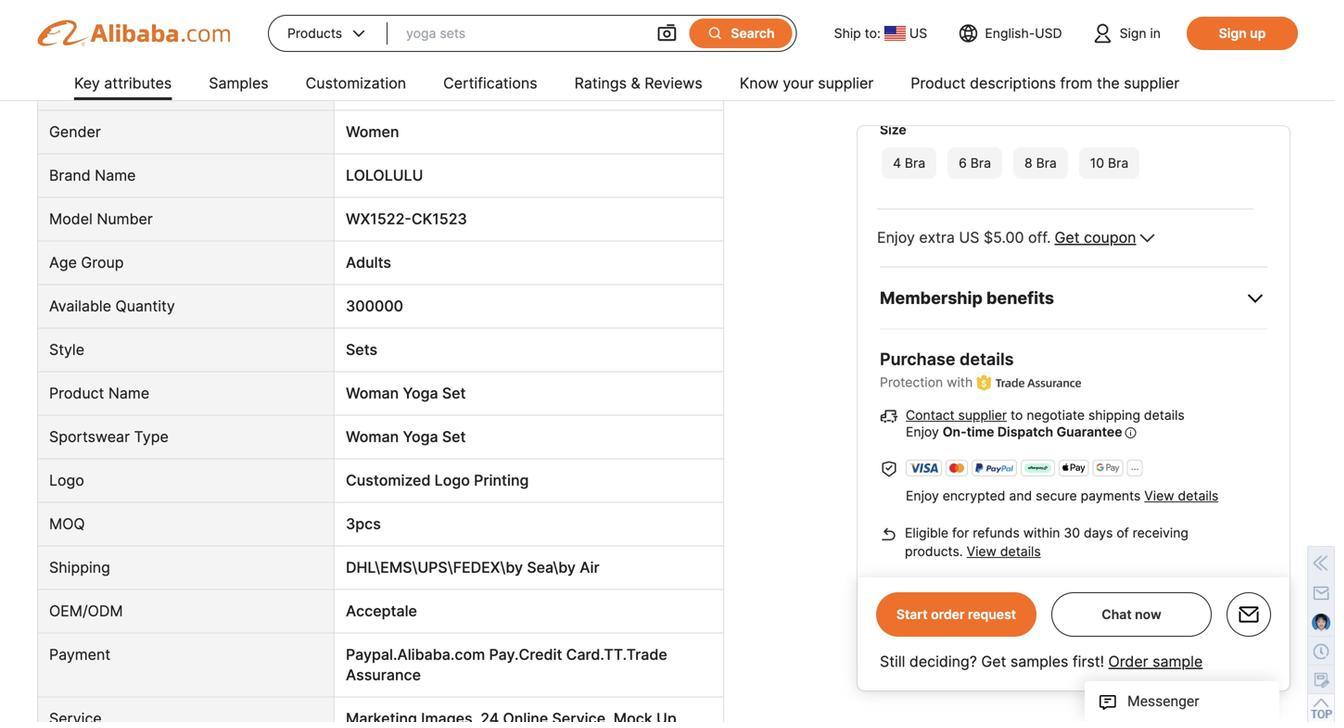 Task type: locate. For each thing, give the bounding box(es) containing it.
adults
[[346, 254, 391, 272]]

woman yoga set down 'sets'
[[346, 384, 466, 402]]

1 vertical spatial product
[[49, 384, 104, 402]]

woman yoga set up customized
[[346, 428, 466, 446]]

customized logo printing
[[346, 471, 529, 490]]

view up receiving
[[1144, 488, 1174, 504]]

on-
[[943, 424, 967, 440]]

1 vertical spatial us
[[959, 229, 980, 247]]

0 horizontal spatial view
[[967, 544, 997, 559]]

samples
[[1011, 653, 1069, 671]]

payments
[[1081, 488, 1141, 504]]

logo right customized
[[435, 471, 470, 490]]

heat-transfer printing
[[346, 36, 501, 54]]

enjoy for enjoy on-time dispatch guarantee
[[906, 424, 939, 440]]

1 horizontal spatial supplier
[[958, 407, 1007, 423]]

chat
[[1102, 607, 1132, 623]]

1 horizontal spatial product
[[911, 74, 966, 92]]

1 horizontal spatial logo
[[435, 471, 470, 490]]

0 horizontal spatial sign
[[1120, 25, 1147, 41]]

automated cutting
[[346, 79, 478, 97]]

1 horizontal spatial view
[[1144, 488, 1174, 504]]

4
[[893, 155, 901, 171]]

4 bra
[[893, 155, 926, 171]]

enjoy on-time dispatch guarantee
[[906, 424, 1122, 440]]

0 vertical spatial set
[[442, 384, 466, 402]]

1 vertical spatial yoga
[[403, 428, 438, 446]]

name for brand name
[[95, 166, 136, 184]]

set for sportswear type
[[442, 428, 466, 446]]

key attributes
[[74, 74, 172, 92]]

logo
[[49, 471, 84, 490], [435, 471, 470, 490]]

0 horizontal spatial us
[[909, 25, 927, 41]]

bra
[[905, 155, 926, 171], [971, 155, 991, 171], [1036, 155, 1057, 171], [1108, 155, 1129, 171]]

samples
[[209, 74, 269, 92]]

4 bra from the left
[[1108, 155, 1129, 171]]

0 vertical spatial view
[[1144, 488, 1174, 504]]

2 vertical spatial enjoy
[[906, 488, 939, 504]]

0 vertical spatial get
[[1055, 229, 1080, 247]]

reviews
[[645, 74, 703, 92]]

name up sportswear type
[[108, 384, 149, 402]]

1 vertical spatial enjoy
[[906, 424, 939, 440]]

printing
[[49, 36, 103, 54], [446, 36, 501, 54], [474, 471, 529, 490]]

get right off.
[[1055, 229, 1080, 247]]

name
[[95, 166, 136, 184], [108, 384, 149, 402]]

customization link
[[306, 67, 406, 104]]

2 woman yoga set from the top
[[346, 428, 466, 446]]

membership
[[880, 288, 983, 308]]

enjoy encrypted and secure payments view details
[[906, 488, 1219, 504]]

samples link
[[209, 67, 269, 104]]

customized
[[346, 471, 431, 490]]

contact
[[906, 407, 955, 423]]

supplier right your
[[818, 74, 874, 92]]

time
[[967, 424, 994, 440]]

product for product descriptions from the supplier
[[911, 74, 966, 92]]

set
[[442, 384, 466, 402], [442, 428, 466, 446]]

enjoy down contact
[[906, 424, 939, 440]]

attributes
[[104, 74, 172, 92]]

type
[[134, 428, 169, 446]]

product for product name
[[49, 384, 104, 402]]

0 vertical spatial yoga
[[403, 384, 438, 402]]

key
[[74, 74, 100, 92]]

0 vertical spatial name
[[95, 166, 136, 184]]

1 woman yoga set from the top
[[346, 384, 466, 402]]

eligible
[[905, 525, 949, 541]]


[[350, 24, 368, 43]]

in
[[1150, 25, 1161, 41]]

still deciding? get samples first! order sample
[[880, 653, 1203, 671]]

2 sign from the left
[[1219, 25, 1247, 41]]

enjoy up 'eligible'
[[906, 488, 939, 504]]

logo up moq
[[49, 471, 84, 490]]

printing methods
[[49, 36, 169, 54]]

1 vertical spatial get
[[981, 653, 1006, 671]]

oem/odm
[[49, 602, 123, 620]]

ratings
[[575, 74, 627, 92]]

enjoy left extra
[[877, 229, 915, 247]]

yoga for sportswear type
[[403, 428, 438, 446]]

printing up "certifications"
[[446, 36, 501, 54]]

1 horizontal spatial sign
[[1219, 25, 1247, 41]]

3 bra from the left
[[1036, 155, 1057, 171]]

2 bra from the left
[[971, 155, 991, 171]]

guarantee
[[1057, 424, 1122, 440]]

bra right the 8
[[1036, 155, 1057, 171]]

0 horizontal spatial logo
[[49, 471, 84, 490]]

heat-
[[346, 36, 386, 54]]

1 horizontal spatial us
[[959, 229, 980, 247]]

1 set from the top
[[442, 384, 466, 402]]

supplier right the the
[[1124, 74, 1180, 92]]

us right extra
[[959, 229, 980, 247]]

1 vertical spatial set
[[442, 428, 466, 446]]

wx1522-
[[346, 210, 412, 228]]

woman for type
[[346, 428, 399, 446]]

bra right 4
[[905, 155, 926, 171]]

2 horizontal spatial supplier
[[1124, 74, 1180, 92]]

1 horizontal spatial get
[[1055, 229, 1080, 247]]

product left the descriptions at the right top of the page
[[911, 74, 966, 92]]

start order request
[[897, 607, 1016, 623]]

0 horizontal spatial product
[[49, 384, 104, 402]]

woman down 'sets'
[[346, 384, 399, 402]]

1 woman from the top
[[346, 384, 399, 402]]

sign
[[1120, 25, 1147, 41], [1219, 25, 1247, 41]]

product inside "link"
[[911, 74, 966, 92]]

paypal.alibaba.com
[[346, 646, 485, 664]]

get left samples
[[981, 653, 1006, 671]]

woman
[[346, 384, 399, 402], [346, 428, 399, 446]]

2 woman from the top
[[346, 428, 399, 446]]

2 logo from the left
[[435, 471, 470, 490]]

name up number at left top
[[95, 166, 136, 184]]

1 vertical spatial woman
[[346, 428, 399, 446]]

1 vertical spatial name
[[108, 384, 149, 402]]

0 vertical spatial woman yoga set
[[346, 384, 466, 402]]

woman yoga set for sportswear type
[[346, 428, 466, 446]]

view
[[1144, 488, 1174, 504], [967, 544, 997, 559]]

name for product name
[[108, 384, 149, 402]]

enjoy extra us $5.00 off. get coupon
[[877, 229, 1136, 247]]

style
[[49, 341, 84, 359]]

wx1522-ck1523
[[346, 210, 467, 228]]

view down the refunds
[[967, 544, 997, 559]]

woman up customized
[[346, 428, 399, 446]]

get
[[1055, 229, 1080, 247], [981, 653, 1006, 671]]

group
[[81, 254, 124, 272]]

bra for 10 bra
[[1108, 155, 1129, 171]]

details right shipping
[[1144, 407, 1185, 423]]

bra for 6 bra
[[971, 155, 991, 171]]

encrypted
[[943, 488, 1006, 504]]

ck1523
[[412, 210, 467, 228]]

gender
[[49, 123, 101, 141]]

0 vertical spatial woman
[[346, 384, 399, 402]]

sign up
[[1219, 25, 1266, 41]]

supplier up time
[[958, 407, 1007, 423]]

0 vertical spatial product
[[911, 74, 966, 92]]

descriptions
[[970, 74, 1056, 92]]

sign left in
[[1120, 25, 1147, 41]]

2 set from the top
[[442, 428, 466, 446]]

search
[[731, 25, 775, 41]]

sign left up
[[1219, 25, 1247, 41]]

bra right 6 at the right of page
[[971, 155, 991, 171]]

printing for heat-
[[446, 36, 501, 54]]

bra right 10
[[1108, 155, 1129, 171]]

off.
[[1028, 229, 1051, 247]]

to:
[[865, 25, 881, 41]]

sample
[[1153, 653, 1203, 671]]

1 yoga from the top
[[403, 384, 438, 402]]

negotiate
[[1027, 407, 1085, 423]]

start
[[897, 607, 928, 623]]

details up receiving
[[1178, 488, 1219, 504]]

product down style
[[49, 384, 104, 402]]

1 vertical spatial woman yoga set
[[346, 428, 466, 446]]

4 bra link
[[880, 146, 938, 181]]

0 horizontal spatial get
[[981, 653, 1006, 671]]

us right to:
[[909, 25, 927, 41]]

days
[[1084, 525, 1113, 541]]

english-usd
[[985, 25, 1062, 41]]

air
[[580, 559, 600, 577]]

2 yoga from the top
[[403, 428, 438, 446]]

1 bra from the left
[[905, 155, 926, 171]]

know your supplier link
[[740, 67, 874, 104]]

printing up the dhl\ems\ups\fedex\by sea\by air
[[474, 471, 529, 490]]

products 
[[287, 24, 368, 43]]

0 vertical spatial enjoy
[[877, 229, 915, 247]]

pay.credit
[[489, 646, 562, 664]]

8
[[1025, 155, 1033, 171]]

us
[[909, 25, 927, 41], [959, 229, 980, 247]]

1 sign from the left
[[1120, 25, 1147, 41]]



Task type: vqa. For each thing, say whether or not it's contained in the screenshot.
Sportswear Type Yoga
yes



Task type: describe. For each thing, give the bounding box(es) containing it.
get coupon link
[[1055, 228, 1136, 248]]

chat now button
[[1102, 607, 1162, 623]]

10 bra
[[1090, 155, 1129, 171]]

coupon
[[1084, 229, 1136, 247]]

1 vertical spatial view
[[967, 544, 997, 559]]

age
[[49, 254, 77, 272]]

order
[[1109, 653, 1148, 671]]

yoga for product name
[[403, 384, 438, 402]]

sets
[[346, 341, 377, 359]]

product descriptions from the supplier
[[911, 74, 1180, 92]]

8 bra link
[[1012, 146, 1070, 181]]

0 vertical spatial us
[[909, 25, 927, 41]]

benefits
[[987, 288, 1054, 308]]

woman yoga set for product name
[[346, 384, 466, 402]]

6
[[959, 155, 967, 171]]

the
[[1097, 74, 1120, 92]]

deciding?
[[910, 653, 977, 671]]

order sample link
[[1109, 653, 1203, 671]]

ratings & reviews link
[[575, 67, 703, 104]]

ratings & reviews
[[575, 74, 703, 92]]

printing for customized
[[474, 471, 529, 490]]

now
[[1135, 607, 1162, 623]]

&
[[631, 74, 640, 92]]

certifications
[[443, 74, 537, 92]]

from
[[1060, 74, 1093, 92]]


[[707, 25, 723, 42]]

for
[[952, 525, 969, 541]]

request
[[968, 607, 1016, 623]]

payment
[[49, 646, 111, 664]]

view details
[[967, 544, 1041, 559]]

supplier inside "link"
[[1124, 74, 1180, 92]]

technics
[[49, 79, 111, 97]]

sportswear type
[[49, 428, 169, 446]]

first!
[[1073, 653, 1104, 671]]

sportswear
[[49, 428, 130, 446]]

products.
[[905, 544, 963, 559]]

dhl\ems\ups\fedex\by sea\by air
[[346, 559, 600, 577]]

customization
[[306, 74, 406, 92]]

card.tt.trade
[[566, 646, 667, 664]]

transfer
[[386, 36, 442, 54]]

0 horizontal spatial supplier
[[818, 74, 874, 92]]

contact supplier to negotiate shipping details
[[906, 407, 1185, 423]]

to
[[1011, 407, 1023, 423]]

products
[[287, 25, 342, 41]]

bra for 8 bra
[[1036, 155, 1057, 171]]

300000
[[346, 297, 403, 315]]

enjoy for enjoy extra us $5.00 off. get coupon
[[877, 229, 915, 247]]

10 bra link
[[1077, 146, 1142, 181]]

printing up key
[[49, 36, 103, 54]]

order
[[931, 607, 965, 623]]

details down within
[[1000, 544, 1041, 559]]

your
[[783, 74, 814, 92]]

lololulu
[[346, 166, 423, 184]]

···
[[1131, 463, 1139, 475]]

membership benefits
[[880, 288, 1054, 308]]

model number
[[49, 210, 153, 228]]

10
[[1090, 155, 1104, 171]]

enjoy for enjoy encrypted and secure payments view details
[[906, 488, 939, 504]]

sea\by
[[527, 559, 576, 577]]

product descriptions from the supplier link
[[911, 67, 1180, 104]]

$5.00
[[984, 229, 1024, 247]]

sign in
[[1120, 25, 1161, 41]]

english-
[[985, 25, 1035, 41]]

prompt image
[[1125, 424, 1136, 441]]

yoga sets text field
[[406, 17, 637, 50]]

available
[[49, 297, 111, 315]]

30
[[1064, 525, 1080, 541]]

1 logo from the left
[[49, 471, 84, 490]]

purchase
[[880, 349, 956, 370]]

chat now
[[1102, 607, 1162, 623]]

women
[[346, 123, 399, 141]]

of
[[1117, 525, 1129, 541]]

secure
[[1036, 488, 1077, 504]]

refunds
[[973, 525, 1020, 541]]

brand
[[49, 166, 91, 184]]

bra for 4 bra
[[905, 155, 926, 171]]

arrow down image
[[1140, 228, 1155, 248]]

protection with
[[880, 375, 973, 390]]

ship
[[834, 25, 861, 41]]

sign for sign in
[[1120, 25, 1147, 41]]

product name
[[49, 384, 149, 402]]

set for product name
[[442, 384, 466, 402]]

details up with
[[960, 349, 1014, 370]]

available quantity
[[49, 297, 175, 315]]

8 bra
[[1025, 155, 1057, 171]]

woman for name
[[346, 384, 399, 402]]

sign for sign up
[[1219, 25, 1247, 41]]

size
[[880, 122, 907, 138]]

number
[[97, 210, 153, 228]]

brand name
[[49, 166, 136, 184]]

assurance
[[346, 666, 421, 684]]

6 bra
[[959, 155, 991, 171]]

dispatch
[[998, 424, 1053, 440]]

quantity
[[115, 297, 175, 315]]

still
[[880, 653, 905, 671]]

key attributes link
[[74, 67, 172, 104]]



